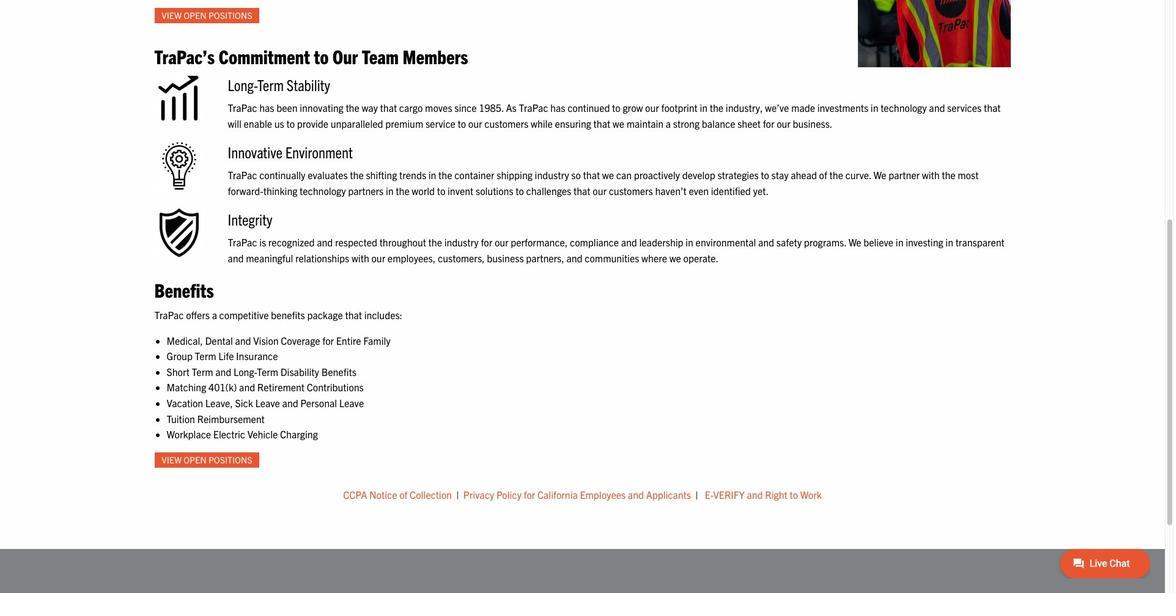 Task type: locate. For each thing, give the bounding box(es) containing it.
1 horizontal spatial |
[[696, 489, 699, 501]]

view open positions link up trapac's
[[155, 8, 260, 23]]

0 horizontal spatial industry
[[445, 236, 479, 249]]

and left services
[[930, 102, 946, 114]]

performance,
[[511, 236, 568, 249]]

0 vertical spatial positions
[[209, 10, 252, 21]]

view
[[162, 10, 182, 21], [162, 455, 182, 466]]

trapac has been innovating the way that cargo moves since 1985. as trapac has continued to grow our footprint in the industry, we've made investments in technology and services that will enable us to provide unparalleled premium service to our customers while ensuring that we maintain a strong balance sheet for our business.
[[228, 102, 1001, 129]]

trapac's commitment to our team members
[[155, 44, 468, 68]]

our right challenges at top left
[[593, 185, 607, 197]]

ccpa notice of collection link
[[343, 489, 452, 501]]

moves
[[425, 102, 453, 114]]

has
[[260, 102, 274, 114], [551, 102, 566, 114]]

1 horizontal spatial customers
[[609, 185, 653, 197]]

| left privacy on the bottom left
[[457, 489, 459, 501]]

employees,
[[388, 252, 436, 264]]

leave
[[255, 397, 280, 409], [339, 397, 364, 409]]

shifting
[[366, 169, 397, 181]]

e-
[[705, 489, 714, 501]]

1 vertical spatial view
[[162, 455, 182, 466]]

customers down can
[[609, 185, 653, 197]]

commitment
[[219, 44, 310, 68]]

0 vertical spatial customers
[[485, 117, 529, 129]]

0 horizontal spatial with
[[352, 252, 369, 264]]

the up unparalleled
[[346, 102, 360, 114]]

a inside trapac has been innovating the way that cargo moves since 1985. as trapac has continued to grow our footprint in the industry, we've made investments in technology and services that will enable us to provide unparalleled premium service to our customers while ensuring that we maintain a strong balance sheet for our business.
[[666, 117, 671, 129]]

in up operate.
[[686, 236, 694, 249]]

for up business
[[481, 236, 493, 249]]

0 horizontal spatial |
[[457, 489, 459, 501]]

and down compliance
[[567, 252, 583, 264]]

trapac is recognized and respected throughout the industry for our performance, compliance and leadership in environmental and safety programs. we believe in investing in transparent and meaningful relationships with our employees, customers, business partners, and communities where we operate.
[[228, 236, 1005, 264]]

thinking
[[264, 185, 298, 197]]

main content containing trapac's commitment to our team members
[[142, 0, 1023, 513]]

container
[[455, 169, 495, 181]]

1 horizontal spatial technology
[[881, 102, 928, 114]]

has up 'enable' on the top of the page
[[260, 102, 274, 114]]

0 horizontal spatial customers
[[485, 117, 529, 129]]

1 vertical spatial we
[[603, 169, 614, 181]]

of
[[820, 169, 828, 181], [400, 489, 408, 501]]

e-verify and right to work link
[[705, 489, 822, 501]]

and up 401(k)
[[216, 366, 231, 378]]

0 vertical spatial a
[[666, 117, 671, 129]]

and up 'insurance'
[[235, 334, 251, 347]]

the
[[346, 102, 360, 114], [710, 102, 724, 114], [350, 169, 364, 181], [439, 169, 453, 181], [830, 169, 844, 181], [943, 169, 956, 181], [396, 185, 410, 197], [429, 236, 442, 249]]

of right ahead
[[820, 169, 828, 181]]

0 horizontal spatial a
[[212, 309, 217, 321]]

trapac for integrity
[[228, 236, 257, 249]]

privacy
[[464, 489, 495, 501]]

so
[[572, 169, 581, 181]]

1 horizontal spatial with
[[923, 169, 940, 181]]

that right "way"
[[380, 102, 397, 114]]

1 vertical spatial view open positions
[[162, 455, 252, 466]]

footer
[[0, 550, 1166, 594]]

us
[[275, 117, 284, 129]]

view open positions up trapac's
[[162, 10, 252, 21]]

privacy policy for california employees and applicants link
[[464, 489, 692, 501]]

1 vertical spatial technology
[[300, 185, 346, 197]]

disability
[[281, 366, 319, 378]]

the inside trapac is recognized and respected throughout the industry for our performance, compliance and leadership in environmental and safety programs. we believe in investing in transparent and meaningful relationships with our employees, customers, business partners, and communities where we operate.
[[429, 236, 442, 249]]

for inside trapac has been innovating the way that cargo moves since 1985. as trapac has continued to grow our footprint in the industry, we've made investments in technology and services that will enable us to provide unparalleled premium service to our customers while ensuring that we maintain a strong balance sheet for our business.
[[764, 117, 775, 129]]

trapac up will
[[228, 102, 257, 114]]

2 vertical spatial we
[[670, 252, 682, 264]]

1 vertical spatial industry
[[445, 236, 479, 249]]

trapac inside trapac is recognized and respected throughout the industry for our performance, compliance and leadership in environmental and safety programs. we believe in investing in transparent and meaningful relationships with our employees, customers, business partners, and communities where we operate.
[[228, 236, 257, 249]]

1 horizontal spatial benefits
[[322, 366, 357, 378]]

has up ensuring
[[551, 102, 566, 114]]

with
[[923, 169, 940, 181], [352, 252, 369, 264]]

the up "employees,"
[[429, 236, 442, 249]]

1 vertical spatial with
[[352, 252, 369, 264]]

operate.
[[684, 252, 719, 264]]

for left entire
[[323, 334, 334, 347]]

0 vertical spatial view
[[162, 10, 182, 21]]

made
[[792, 102, 816, 114]]

open down workplace
[[184, 455, 207, 466]]

in up world
[[429, 169, 437, 181]]

technology
[[881, 102, 928, 114], [300, 185, 346, 197]]

way
[[362, 102, 378, 114]]

customers,
[[438, 252, 485, 264]]

team
[[362, 44, 399, 68]]

and
[[930, 102, 946, 114], [317, 236, 333, 249], [622, 236, 638, 249], [759, 236, 775, 249], [228, 252, 244, 264], [567, 252, 583, 264], [235, 334, 251, 347], [216, 366, 231, 378], [239, 381, 255, 394], [282, 397, 298, 409], [628, 489, 644, 501], [748, 489, 763, 501]]

and left 'applicants'
[[628, 489, 644, 501]]

reimbursement
[[197, 413, 265, 425]]

long- down commitment
[[228, 75, 257, 94]]

technology down evaluates
[[300, 185, 346, 197]]

view open positions link down workplace
[[155, 453, 260, 468]]

industry inside trapac is recognized and respected throughout the industry for our performance, compliance and leadership in environmental and safety programs. we believe in investing in transparent and meaningful relationships with our employees, customers, business partners, and communities where we operate.
[[445, 236, 479, 249]]

0 horizontal spatial technology
[[300, 185, 346, 197]]

can
[[617, 169, 632, 181]]

even
[[689, 185, 709, 197]]

for down "we've"
[[764, 117, 775, 129]]

of right notice
[[400, 489, 408, 501]]

1 horizontal spatial of
[[820, 169, 828, 181]]

1 horizontal spatial a
[[666, 117, 671, 129]]

1 vertical spatial positions
[[209, 455, 252, 466]]

innovative
[[228, 142, 283, 162]]

1 vertical spatial benefits
[[322, 366, 357, 378]]

positions down electric
[[209, 455, 252, 466]]

0 horizontal spatial of
[[400, 489, 408, 501]]

benefits up contributions
[[322, 366, 357, 378]]

offers
[[186, 309, 210, 321]]

services
[[948, 102, 982, 114]]

1 horizontal spatial has
[[551, 102, 566, 114]]

enable
[[244, 117, 272, 129]]

positions up commitment
[[209, 10, 252, 21]]

0 vertical spatial industry
[[535, 169, 570, 181]]

the left most
[[943, 169, 956, 181]]

0 vertical spatial of
[[820, 169, 828, 181]]

will
[[228, 117, 242, 129]]

of inside trapac continually evaluates the shifting trends in the container shipping industry so that we can proactively develop strategies to stay ahead of the curve. we partner with the most forward-thinking technology partners in the world to invent solutions to challenges that our customers haven't even identified yet.
[[820, 169, 828, 181]]

long- down 'insurance'
[[234, 366, 257, 378]]

to left grow
[[613, 102, 621, 114]]

our down "we've"
[[777, 117, 791, 129]]

with right partner
[[923, 169, 940, 181]]

customers inside trapac continually evaluates the shifting trends in the container shipping industry so that we can proactively develop strategies to stay ahead of the curve. we partner with the most forward-thinking technology partners in the world to invent solutions to challenges that our customers haven't even identified yet.
[[609, 185, 653, 197]]

1 view from the top
[[162, 10, 182, 21]]

sick
[[235, 397, 253, 409]]

1 | from the left
[[457, 489, 459, 501]]

to left our
[[314, 44, 329, 68]]

long- inside the medical, dental and vision coverage for entire family group term life insurance short term and long-term disability benefits matching 401(k) and retirement contributions vacation leave, sick leave and personal leave tuition reimbursement workplace electric vehicle charging
[[234, 366, 257, 378]]

balance
[[702, 117, 736, 129]]

with inside trapac is recognized and respected throughout the industry for our performance, compliance and leadership in environmental and safety programs. we believe in investing in transparent and meaningful relationships with our employees, customers, business partners, and communities where we operate.
[[352, 252, 369, 264]]

short
[[167, 366, 190, 378]]

in right believe
[[896, 236, 904, 249]]

2 positions from the top
[[209, 455, 252, 466]]

electric
[[213, 428, 245, 441]]

view down workplace
[[162, 455, 182, 466]]

in right investing
[[946, 236, 954, 249]]

1 vertical spatial open
[[184, 455, 207, 466]]

benefits
[[155, 278, 214, 301], [322, 366, 357, 378]]

we down 'leadership'
[[670, 252, 682, 264]]

0 horizontal spatial leave
[[255, 397, 280, 409]]

environmental
[[696, 236, 757, 249]]

leave down contributions
[[339, 397, 364, 409]]

with down respected
[[352, 252, 369, 264]]

leave down retirement
[[255, 397, 280, 409]]

1 open from the top
[[184, 10, 207, 21]]

most
[[959, 169, 979, 181]]

|
[[457, 489, 459, 501], [696, 489, 699, 501]]

customers down as
[[485, 117, 529, 129]]

trapac up the forward-
[[228, 169, 257, 181]]

1 horizontal spatial industry
[[535, 169, 570, 181]]

open up trapac's
[[184, 10, 207, 21]]

1 horizontal spatial leave
[[339, 397, 364, 409]]

view up trapac's
[[162, 10, 182, 21]]

a left strong
[[666, 117, 671, 129]]

1 vertical spatial long-
[[234, 366, 257, 378]]

shipping
[[497, 169, 533, 181]]

the up invent
[[439, 169, 453, 181]]

partner
[[889, 169, 920, 181]]

industry up challenges at top left
[[535, 169, 570, 181]]

positions
[[209, 10, 252, 21], [209, 455, 252, 466]]

2 view from the top
[[162, 455, 182, 466]]

we down grow
[[613, 117, 625, 129]]

0 vertical spatial technology
[[881, 102, 928, 114]]

trapac offers a competitive benefits package that includes:
[[155, 309, 403, 321]]

our inside trapac continually evaluates the shifting trends in the container shipping industry so that we can proactively develop strategies to stay ahead of the curve. we partner with the most forward-thinking technology partners in the world to invent solutions to challenges that our customers haven't even identified yet.
[[593, 185, 607, 197]]

communities
[[585, 252, 640, 264]]

proactively
[[634, 169, 680, 181]]

stability
[[287, 75, 330, 94]]

0 vertical spatial we
[[613, 117, 625, 129]]

main content
[[142, 0, 1023, 513]]

in
[[700, 102, 708, 114], [871, 102, 879, 114], [429, 169, 437, 181], [386, 185, 394, 197], [686, 236, 694, 249], [896, 236, 904, 249], [946, 236, 954, 249]]

0 vertical spatial view open positions
[[162, 10, 252, 21]]

curve. we
[[846, 169, 887, 181]]

and up sick
[[239, 381, 255, 394]]

transparent
[[956, 236, 1005, 249]]

1 vertical spatial of
[[400, 489, 408, 501]]

401(k)
[[209, 381, 237, 394]]

we've
[[766, 102, 790, 114]]

and inside trapac has been innovating the way that cargo moves since 1985. as trapac has continued to grow our footprint in the industry, we've made investments in technology and services that will enable us to provide unparalleled premium service to our customers while ensuring that we maintain a strong balance sheet for our business.
[[930, 102, 946, 114]]

with inside trapac continually evaluates the shifting trends in the container shipping industry so that we can proactively develop strategies to stay ahead of the curve. we partner with the most forward-thinking technology partners in the world to invent solutions to challenges that our customers haven't even identified yet.
[[923, 169, 940, 181]]

that down "so"
[[574, 185, 591, 197]]

1 vertical spatial customers
[[609, 185, 653, 197]]

environment
[[286, 142, 353, 162]]

e-verify and right to work
[[705, 489, 822, 501]]

and up relationships
[[317, 236, 333, 249]]

term
[[257, 75, 284, 94], [195, 350, 216, 362], [192, 366, 213, 378], [257, 366, 278, 378]]

footprint
[[662, 102, 698, 114]]

long-term stability
[[228, 75, 330, 94]]

1 positions from the top
[[209, 10, 252, 21]]

strategies
[[718, 169, 759, 181]]

a right offers
[[212, 309, 217, 321]]

the up the balance
[[710, 102, 724, 114]]

0 vertical spatial open
[[184, 10, 207, 21]]

we left can
[[603, 169, 614, 181]]

term up the been
[[257, 75, 284, 94]]

our
[[646, 102, 660, 114], [469, 117, 483, 129], [777, 117, 791, 129], [593, 185, 607, 197], [495, 236, 509, 249], [372, 252, 386, 264]]

for right policy
[[524, 489, 536, 501]]

benefits up offers
[[155, 278, 214, 301]]

that down continued
[[594, 117, 611, 129]]

family
[[364, 334, 391, 347]]

benefits inside the medical, dental and vision coverage for entire family group term life insurance short term and long-term disability benefits matching 401(k) and retirement contributions vacation leave, sick leave and personal leave tuition reimbursement workplace electric vehicle charging
[[322, 366, 357, 378]]

industry up customers,
[[445, 236, 479, 249]]

customers
[[485, 117, 529, 129], [609, 185, 653, 197]]

| left e- at right bottom
[[696, 489, 699, 501]]

0 horizontal spatial has
[[260, 102, 274, 114]]

1 vertical spatial view open positions link
[[155, 453, 260, 468]]

invent
[[448, 185, 474, 197]]

forward-
[[228, 185, 264, 197]]

0 vertical spatial view open positions link
[[155, 8, 260, 23]]

trapac inside trapac continually evaluates the shifting trends in the container shipping industry so that we can proactively develop strategies to stay ahead of the curve. we partner with the most forward-thinking technology partners in the world to invent solutions to challenges that our customers haven't even identified yet.
[[228, 169, 257, 181]]

meaningful
[[246, 252, 293, 264]]

0 vertical spatial with
[[923, 169, 940, 181]]

0 vertical spatial benefits
[[155, 278, 214, 301]]

trapac left is
[[228, 236, 257, 249]]

applicants
[[647, 489, 692, 501]]

stay
[[772, 169, 789, 181]]

view open positions down workplace
[[162, 455, 252, 466]]

provide
[[297, 117, 329, 129]]

that up entire
[[345, 309, 362, 321]]

technology left services
[[881, 102, 928, 114]]



Task type: vqa. For each thing, say whether or not it's contained in the screenshot.


Task type: describe. For each thing, give the bounding box(es) containing it.
insurance
[[236, 350, 278, 362]]

term down 'insurance'
[[257, 366, 278, 378]]

business.
[[793, 117, 833, 129]]

members
[[403, 44, 468, 68]]

package
[[307, 309, 343, 321]]

ccpa
[[343, 489, 367, 501]]

contributions
[[307, 381, 364, 394]]

to right world
[[437, 185, 446, 197]]

trapac left offers
[[155, 309, 184, 321]]

technology inside trapac continually evaluates the shifting trends in the container shipping industry so that we can proactively develop strategies to stay ahead of the curve. we partner with the most forward-thinking technology partners in the world to invent solutions to challenges that our customers haven't even identified yet.
[[300, 185, 346, 197]]

our
[[333, 44, 358, 68]]

we inside trapac is recognized and respected throughout the industry for our performance, compliance and leadership in environmental and safety programs. we believe in investing in transparent and meaningful relationships with our employees, customers, business partners, and communities where we operate.
[[670, 252, 682, 264]]

partners
[[348, 185, 384, 197]]

world
[[412, 185, 435, 197]]

the down trends on the top of page
[[396, 185, 410, 197]]

that right "so"
[[584, 169, 600, 181]]

work
[[801, 489, 822, 501]]

term up matching
[[192, 366, 213, 378]]

life
[[219, 350, 234, 362]]

1 leave from the left
[[255, 397, 280, 409]]

where
[[642, 252, 668, 264]]

to left stay
[[761, 169, 770, 181]]

we inside trapac continually evaluates the shifting trends in the container shipping industry so that we can proactively develop strategies to stay ahead of the curve. we partner with the most forward-thinking technology partners in the world to invent solutions to challenges that our customers haven't even identified yet.
[[603, 169, 614, 181]]

unparalleled
[[331, 117, 383, 129]]

investments
[[818, 102, 869, 114]]

recognized
[[269, 236, 315, 249]]

partners,
[[526, 252, 565, 264]]

2 view open positions link from the top
[[155, 453, 260, 468]]

programs.
[[805, 236, 847, 249]]

integrity
[[228, 210, 273, 229]]

collection
[[410, 489, 452, 501]]

to down since at the left top of page
[[458, 117, 466, 129]]

ahead
[[791, 169, 818, 181]]

vision
[[254, 334, 279, 347]]

group
[[167, 350, 193, 362]]

compliance
[[570, 236, 619, 249]]

1 has from the left
[[260, 102, 274, 114]]

2 leave from the left
[[339, 397, 364, 409]]

medical, dental and vision coverage for entire family group term life insurance short term and long-term disability benefits matching 401(k) and retirement contributions vacation leave, sick leave and personal leave tuition reimbursement workplace electric vehicle charging
[[167, 334, 391, 441]]

continually
[[260, 169, 306, 181]]

and left right
[[748, 489, 763, 501]]

trends
[[400, 169, 427, 181]]

throughout
[[380, 236, 426, 249]]

1985.
[[479, 102, 504, 114]]

medical,
[[167, 334, 203, 347]]

competitive
[[219, 309, 269, 321]]

safety
[[777, 236, 802, 249]]

respected
[[335, 236, 378, 249]]

customers inside trapac has been innovating the way that cargo moves since 1985. as trapac has continued to grow our footprint in the industry, we've made investments in technology and services that will enable us to provide unparalleled premium service to our customers while ensuring that we maintain a strong balance sheet for our business.
[[485, 117, 529, 129]]

workplace
[[167, 428, 211, 441]]

investing
[[906, 236, 944, 249]]

trapac up while
[[519, 102, 549, 114]]

relationships
[[296, 252, 350, 264]]

2 | from the left
[[696, 489, 699, 501]]

vehicle
[[248, 428, 278, 441]]

trapac for long-term stability
[[228, 102, 257, 114]]

we inside trapac has been innovating the way that cargo moves since 1985. as trapac has continued to grow our footprint in the industry, we've made investments in technology and services that will enable us to provide unparalleled premium service to our customers while ensuring that we maintain a strong balance sheet for our business.
[[613, 117, 625, 129]]

for inside the medical, dental and vision coverage for entire family group term life insurance short term and long-term disability benefits matching 401(k) and retirement contributions vacation leave, sick leave and personal leave tuition reimbursement workplace electric vehicle charging
[[323, 334, 334, 347]]

employees
[[580, 489, 626, 501]]

and left safety
[[759, 236, 775, 249]]

1 vertical spatial a
[[212, 309, 217, 321]]

and up communities
[[622, 236, 638, 249]]

our up maintain
[[646, 102, 660, 114]]

that right services
[[985, 102, 1001, 114]]

in up the balance
[[700, 102, 708, 114]]

notice
[[370, 489, 397, 501]]

leave,
[[206, 397, 233, 409]]

develop
[[683, 169, 716, 181]]

as
[[506, 102, 517, 114]]

retirement
[[258, 381, 305, 394]]

tuition
[[167, 413, 195, 425]]

maintain
[[627, 117, 664, 129]]

challenges
[[527, 185, 572, 197]]

premium
[[386, 117, 424, 129]]

industry inside trapac continually evaluates the shifting trends in the container shipping industry so that we can proactively develop strategies to stay ahead of the curve. we partner with the most forward-thinking technology partners in the world to invent solutions to challenges that our customers haven't even identified yet.
[[535, 169, 570, 181]]

right
[[766, 489, 788, 501]]

industry,
[[726, 102, 763, 114]]

0 horizontal spatial benefits
[[155, 278, 214, 301]]

for inside trapac is recognized and respected throughout the industry for our performance, compliance and leadership in environmental and safety programs. we believe in investing in transparent and meaningful relationships with our employees, customers, business partners, and communities where we operate.
[[481, 236, 493, 249]]

haven't
[[656, 185, 687, 197]]

continued
[[568, 102, 610, 114]]

innovative environment
[[228, 142, 353, 162]]

in down shifting
[[386, 185, 394, 197]]

matching
[[167, 381, 206, 394]]

and down retirement
[[282, 397, 298, 409]]

to left 'work'
[[790, 489, 799, 501]]

0 vertical spatial long-
[[228, 75, 257, 94]]

solutions
[[476, 185, 514, 197]]

to right us
[[287, 117, 295, 129]]

service
[[426, 117, 456, 129]]

personal
[[301, 397, 337, 409]]

charging
[[280, 428, 318, 441]]

business
[[487, 252, 524, 264]]

the left curve. we
[[830, 169, 844, 181]]

since
[[455, 102, 477, 114]]

while
[[531, 117, 553, 129]]

cargo
[[400, 102, 423, 114]]

trapac for innovative environment
[[228, 169, 257, 181]]

our down respected
[[372, 252, 386, 264]]

to down 'shipping'
[[516, 185, 524, 197]]

coverage
[[281, 334, 320, 347]]

policy
[[497, 489, 522, 501]]

leadership
[[640, 236, 684, 249]]

california
[[538, 489, 578, 501]]

technology inside trapac has been innovating the way that cargo moves since 1985. as trapac has continued to grow our footprint in the industry, we've made investments in technology and services that will enable us to provide unparalleled premium service to our customers while ensuring that we maintain a strong balance sheet for our business.
[[881, 102, 928, 114]]

term left life
[[195, 350, 216, 362]]

2 has from the left
[[551, 102, 566, 114]]

1 view open positions link from the top
[[155, 8, 260, 23]]

the up partners
[[350, 169, 364, 181]]

verify
[[714, 489, 745, 501]]

ensuring
[[555, 117, 592, 129]]

and left meaningful
[[228, 252, 244, 264]]

1 view open positions from the top
[[162, 10, 252, 21]]

2 view open positions from the top
[[162, 455, 252, 466]]

our up business
[[495, 236, 509, 249]]

yet.
[[754, 185, 769, 197]]

our down since at the left top of page
[[469, 117, 483, 129]]

sheet
[[738, 117, 761, 129]]

in right investments
[[871, 102, 879, 114]]

grow
[[623, 102, 643, 114]]

2 open from the top
[[184, 455, 207, 466]]



